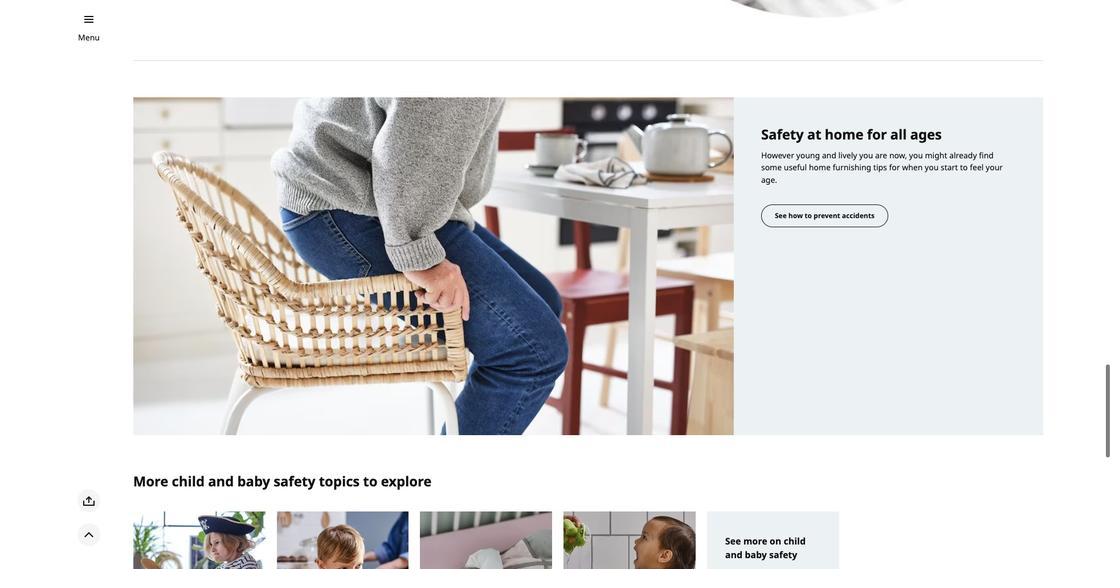 Task type: vqa. For each thing, say whether or not it's contained in the screenshot.
4 on the right bottom
no



Task type: describe. For each thing, give the bounding box(es) containing it.
to inside the however young and lively you are now, you might already find some useful home furnishing tips for when you start to feel your age.
[[960, 162, 968, 173]]

0 horizontal spatial child
[[172, 472, 205, 490]]

see how to prevent accidents
[[775, 211, 875, 221]]

a circular image of a child wearing goggles holding a magnifying glass to his face. image
[[594, 0, 1043, 18]]

see for see more on child and baby safety
[[725, 535, 741, 548]]

ages
[[910, 125, 942, 143]]

a young child sat in a white lättsam baby bath is laughing as an adult's hand squeezes water from a green sponge. image
[[564, 512, 696, 569]]

to prevent
[[805, 211, 840, 221]]

1 horizontal spatial you
[[909, 150, 923, 160]]

0 vertical spatial safety
[[274, 472, 315, 490]]

how
[[789, 211, 803, 221]]

0 horizontal spatial to
[[363, 472, 377, 490]]

see more on child and baby safety
[[725, 535, 806, 562]]

0 horizontal spatial for
[[867, 125, 887, 143]]

0 vertical spatial home
[[825, 125, 864, 143]]

however young and lively you are now, you might already find some useful home furnishing tips for when you start to feel your age.
[[761, 150, 1003, 185]]

safety
[[761, 125, 804, 143]]

with a green/white spatula, a child in an apron eats chocolate cake batter from a green mixing bowl. image
[[277, 512, 409, 569]]

some
[[761, 162, 782, 173]]

young
[[796, 150, 820, 160]]

0 vertical spatial baby
[[237, 472, 270, 490]]

when
[[902, 162, 923, 173]]

see how to prevent accidents button
[[761, 205, 888, 228]]

child inside see more on child and baby safety
[[784, 535, 806, 548]]

more
[[743, 535, 767, 548]]

start
[[941, 162, 958, 173]]

baby inside see more on child and baby safety
[[745, 549, 767, 562]]

might
[[925, 150, 947, 160]]

2 horizontal spatial you
[[925, 162, 939, 173]]



Task type: locate. For each thing, give the bounding box(es) containing it.
child
[[172, 472, 205, 490], [784, 535, 806, 548]]

1 vertical spatial safety
[[769, 549, 797, 562]]

safety
[[274, 472, 315, 490], [769, 549, 797, 562]]

lively
[[839, 150, 857, 160]]

explore
[[381, 472, 432, 490]]

more child and baby safety topics to explore
[[133, 472, 432, 490]]

tips
[[873, 162, 887, 173]]

see left the more on the bottom of page
[[725, 535, 741, 548]]

baby
[[237, 472, 270, 490], [745, 549, 767, 562]]

you
[[859, 150, 873, 160], [909, 150, 923, 160], [925, 162, 939, 173]]

now,
[[889, 150, 907, 160]]

see for see how to prevent accidents
[[775, 211, 787, 221]]

1 horizontal spatial safety
[[769, 549, 797, 562]]

0 horizontal spatial baby
[[237, 472, 270, 490]]

0 horizontal spatial you
[[859, 150, 873, 160]]

0 vertical spatial child
[[172, 472, 205, 490]]

1 horizontal spatial and
[[725, 549, 743, 562]]

1 vertical spatial to
[[363, 472, 377, 490]]

and for baby
[[208, 472, 234, 490]]

0 horizontal spatial safety
[[274, 472, 315, 490]]

topics
[[319, 472, 360, 490]]

safety inside see more on child and baby safety
[[769, 549, 797, 562]]

furnishing
[[833, 162, 871, 173]]

safety left topics
[[274, 472, 315, 490]]

home
[[825, 125, 864, 143], [809, 162, 831, 173]]

menu
[[78, 32, 100, 43]]

2 vertical spatial and
[[725, 549, 743, 562]]

menu button
[[78, 31, 100, 44]]

0 vertical spatial for
[[867, 125, 887, 143]]

see left how
[[775, 211, 787, 221]]

1 horizontal spatial child
[[784, 535, 806, 548]]

accidents
[[842, 211, 875, 221]]

child right on
[[784, 535, 806, 548]]

safety down on
[[769, 549, 797, 562]]

and inside the however young and lively you are now, you might already find some useful home furnishing tips for when you start to feel your age.
[[822, 150, 836, 160]]

see more on child and baby safety link
[[707, 512, 839, 569]]

on
[[770, 535, 781, 548]]

1 horizontal spatial see
[[775, 211, 787, 221]]

2 horizontal spatial and
[[822, 150, 836, 160]]

feel
[[970, 162, 984, 173]]

1 horizontal spatial for
[[889, 162, 900, 173]]

home inside the however young and lively you are now, you might already find some useful home furnishing tips for when you start to feel your age.
[[809, 162, 831, 173]]

for up are
[[867, 125, 887, 143]]

all
[[890, 125, 907, 143]]

1 vertical spatial baby
[[745, 549, 767, 562]]

to down the already
[[960, 162, 968, 173]]

see inside see more on child and baby safety
[[725, 535, 741, 548]]

age.
[[761, 175, 777, 185]]

to
[[960, 162, 968, 173], [363, 472, 377, 490]]

1 vertical spatial child
[[784, 535, 806, 548]]

see
[[775, 211, 787, 221], [725, 535, 741, 548]]

for
[[867, 125, 887, 143], [889, 162, 900, 173]]

1 vertical spatial home
[[809, 162, 831, 173]]

1 horizontal spatial to
[[960, 162, 968, 173]]

more
[[133, 472, 168, 490]]

you down might
[[925, 162, 939, 173]]

child right more
[[172, 472, 205, 490]]

already
[[949, 150, 977, 160]]

home down young at the top of page
[[809, 162, 831, 173]]

at
[[807, 125, 821, 143]]

your
[[986, 162, 1003, 173]]

for inside the however young and lively you are now, you might already find some useful home furnishing tips for when you start to feel your age.
[[889, 162, 900, 173]]

1 vertical spatial and
[[208, 472, 234, 490]]

you left are
[[859, 150, 873, 160]]

0 vertical spatial to
[[960, 162, 968, 173]]

useful
[[784, 162, 807, 173]]

find
[[979, 150, 994, 160]]

and
[[822, 150, 836, 160], [208, 472, 234, 490], [725, 549, 743, 562]]

home up lively
[[825, 125, 864, 143]]

0 horizontal spatial and
[[208, 472, 234, 490]]

and for lively
[[822, 150, 836, 160]]

however
[[761, 150, 794, 160]]

1 vertical spatial see
[[725, 535, 741, 548]]

a person in blue jeans and gray sweater raises themself from a rattan chair with chair pad. image
[[133, 97, 734, 435]]

you up when
[[909, 150, 923, 160]]

0 vertical spatial and
[[822, 150, 836, 160]]

are
[[875, 150, 887, 160]]

1 vertical spatial for
[[889, 162, 900, 173]]

and inside see more on child and baby safety
[[725, 549, 743, 562]]

see inside button
[[775, 211, 787, 221]]

for down now,
[[889, 162, 900, 173]]

0 horizontal spatial see
[[725, 535, 741, 548]]

safety at home for all ages
[[761, 125, 942, 143]]

a baby in a pink sleep bag on a pink fitted sheet is asleep in a white gulliver crib. image
[[420, 512, 552, 569]]

0 vertical spatial see
[[775, 211, 787, 221]]

to right topics
[[363, 472, 377, 490]]

1 horizontal spatial baby
[[745, 549, 767, 562]]

a child in blue jeans, a striped top and a pirate hat plays with a wooden spoon and a saucepan lid in a mock sword fight. image
[[133, 512, 265, 569]]



